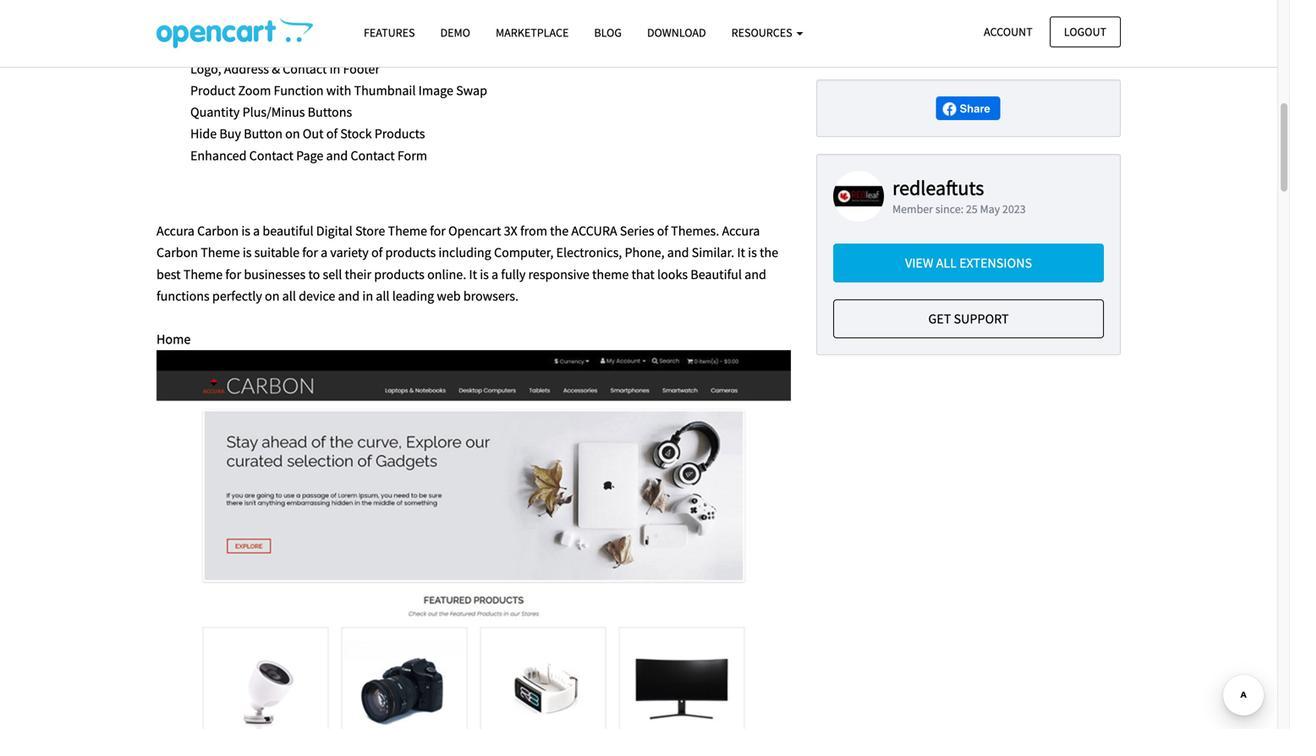 Task type: locate. For each thing, give the bounding box(es) containing it.
functions
[[157, 288, 210, 305]]

0 vertical spatial product
[[244, 17, 289, 34]]

and right beautiful
[[745, 266, 767, 283]]

the right similar.
[[760, 244, 779, 261]]

product up quantity
[[190, 82, 236, 99]]

0 vertical spatial products
[[333, 39, 384, 56]]

1 vertical spatial it
[[469, 266, 477, 283]]

product up special
[[244, 17, 289, 34]]

2 horizontal spatial of
[[657, 223, 669, 240]]

computer,
[[494, 244, 554, 261]]

on down businesses
[[265, 288, 280, 305]]

0 vertical spatial on
[[285, 125, 300, 142]]

hide
[[190, 125, 217, 142]]

theme
[[388, 223, 427, 240], [201, 244, 240, 261], [184, 266, 223, 283]]

fully
[[501, 266, 526, 283]]

0 vertical spatial the
[[550, 223, 569, 240]]

opencart
[[449, 223, 501, 240]]

it right similar.
[[738, 244, 746, 261]]

theme up perfectly
[[201, 244, 240, 261]]

products
[[375, 125, 425, 142]]

all right 'view'
[[937, 255, 957, 272]]

redleaftuts image
[[834, 171, 885, 222]]

since:
[[936, 202, 964, 217]]

1 vertical spatial theme
[[201, 244, 240, 261]]

the right from
[[550, 223, 569, 240]]

2 vertical spatial of
[[372, 244, 383, 261]]

products up the leading
[[374, 266, 425, 283]]

1 horizontal spatial product
[[244, 17, 289, 34]]

web
[[437, 288, 461, 305]]

0 vertical spatial of
[[327, 125, 338, 142]]

for inside category product slider module sticker for special priced products logo, address & contact in footer product zoom function with thumbnail image swap quantity plus/minus buttons hide buy button on out of stock products enhanced contact page and contact form
[[232, 39, 248, 56]]

theme right store
[[388, 223, 427, 240]]

all left the leading
[[376, 288, 390, 305]]

1 horizontal spatial on
[[285, 125, 300, 142]]

0 vertical spatial a
[[253, 223, 260, 240]]

accura
[[157, 223, 195, 240], [722, 223, 760, 240]]

is up browsers.
[[480, 266, 489, 283]]

contact down button
[[249, 147, 294, 164]]

a up suitable at the top
[[253, 223, 260, 240]]

and
[[326, 147, 348, 164], [668, 244, 689, 261], [745, 266, 767, 283], [338, 288, 360, 305]]

1 vertical spatial products
[[386, 244, 436, 261]]

0 horizontal spatial in
[[330, 60, 341, 77]]

a up sell
[[321, 244, 328, 261]]

for
[[232, 39, 248, 56], [430, 223, 446, 240], [302, 244, 318, 261], [226, 266, 241, 283]]

it
[[738, 244, 746, 261], [469, 266, 477, 283]]

sticker
[[190, 39, 229, 56]]

is
[[242, 223, 251, 240], [243, 244, 252, 261], [748, 244, 757, 261], [480, 266, 489, 283]]

accura up best
[[157, 223, 195, 240]]

1 horizontal spatial in
[[363, 288, 373, 305]]

series
[[620, 223, 655, 240]]

a left fully on the left top of the page
[[492, 266, 499, 283]]

on
[[285, 125, 300, 142], [265, 288, 280, 305]]

stock
[[341, 125, 372, 142]]

for up address
[[232, 39, 248, 56]]

sell
[[323, 266, 342, 283]]

and inside category product slider module sticker for special priced products logo, address & contact in footer product zoom function with thumbnail image swap quantity plus/minus buttons hide buy button on out of stock products enhanced contact page and contact form
[[326, 147, 348, 164]]

all down businesses
[[282, 288, 296, 305]]

category
[[190, 17, 241, 34]]

of right out
[[327, 125, 338, 142]]

accura up similar.
[[722, 223, 760, 240]]

and right page on the left of the page
[[326, 147, 348, 164]]

and down their on the left
[[338, 288, 360, 305]]

1 horizontal spatial accura
[[722, 223, 760, 240]]

features
[[364, 25, 415, 40]]

and up the looks
[[668, 244, 689, 261]]

1 horizontal spatial the
[[760, 244, 779, 261]]

buttons
[[308, 104, 352, 121]]

2 vertical spatial a
[[492, 266, 499, 283]]

member
[[893, 202, 934, 217]]

1 vertical spatial in
[[363, 288, 373, 305]]

all
[[937, 255, 957, 272], [282, 288, 296, 305], [376, 288, 390, 305]]

get
[[929, 311, 952, 327]]

image
[[419, 82, 454, 99]]

blog
[[595, 25, 622, 40]]

for up perfectly
[[226, 266, 241, 283]]

0 horizontal spatial of
[[327, 125, 338, 142]]

3x
[[504, 223, 518, 240]]

theme up "functions"
[[184, 266, 223, 283]]

0 horizontal spatial the
[[550, 223, 569, 240]]

with
[[327, 82, 352, 99]]

0 vertical spatial it
[[738, 244, 746, 261]]

it down including
[[469, 266, 477, 283]]

view
[[906, 255, 934, 272]]

redleaftuts member since: 25 may 2023
[[893, 175, 1026, 217]]

buy
[[220, 125, 241, 142]]

0 horizontal spatial on
[[265, 288, 280, 305]]

carbon up perfectly
[[197, 223, 239, 240]]

carbon up best
[[157, 244, 198, 261]]

accura carbon is a beautiful digital store theme for opencart 3x from the accura series of themes. accura carbon theme is suitable for a variety of products including computer, electronics, phone, and similar. it is the best theme for businesses to sell their products online. it is a fully responsive theme that looks beautiful and functions perfectly on all device and in all leading web browsers.
[[157, 223, 779, 305]]

1 vertical spatial on
[[265, 288, 280, 305]]

1 vertical spatial product
[[190, 82, 236, 99]]

get support
[[929, 311, 1010, 327]]

device
[[299, 288, 335, 305]]

0 vertical spatial carbon
[[197, 223, 239, 240]]

in down their on the left
[[363, 288, 373, 305]]

demo link
[[428, 18, 483, 48]]

contact up function
[[283, 60, 327, 77]]

0 horizontal spatial a
[[253, 223, 260, 240]]

on left out
[[285, 125, 300, 142]]

beautiful
[[691, 266, 742, 283]]

account
[[985, 24, 1033, 39]]

2 accura from the left
[[722, 223, 760, 240]]

0 horizontal spatial accura
[[157, 223, 195, 240]]

of right series
[[657, 223, 669, 240]]

the
[[550, 223, 569, 240], [760, 244, 779, 261]]

of down store
[[372, 244, 383, 261]]

in
[[330, 60, 341, 77], [363, 288, 373, 305]]

logo,
[[190, 60, 221, 77]]

carbon
[[197, 223, 239, 240], [157, 244, 198, 261]]

a
[[253, 223, 260, 240], [321, 244, 328, 261], [492, 266, 499, 283]]

marketplace link
[[483, 18, 582, 48]]

is left beautiful
[[242, 223, 251, 240]]

products up online. in the top of the page
[[386, 244, 436, 261]]

1 horizontal spatial of
[[372, 244, 383, 261]]

in up with
[[330, 60, 341, 77]]

products up footer
[[333, 39, 384, 56]]

is right similar.
[[748, 244, 757, 261]]

online.
[[428, 266, 467, 283]]

1 horizontal spatial a
[[321, 244, 328, 261]]

0 vertical spatial in
[[330, 60, 341, 77]]

0 horizontal spatial it
[[469, 266, 477, 283]]

of
[[327, 125, 338, 142], [657, 223, 669, 240], [372, 244, 383, 261]]



Task type: describe. For each thing, give the bounding box(es) containing it.
download
[[648, 25, 707, 40]]

function
[[274, 82, 324, 99]]

view all extensions
[[906, 255, 1033, 272]]

in inside accura carbon is a beautiful digital store theme for opencart 3x from the accura series of themes. accura carbon theme is suitable for a variety of products including computer, electronics, phone, and similar. it is the best theme for businesses to sell their products online. it is a fully responsive theme that looks beautiful and functions perfectly on all device and in all leading web browsers.
[[363, 288, 373, 305]]

theme
[[593, 266, 629, 283]]

2 horizontal spatial all
[[937, 255, 957, 272]]

for up to
[[302, 244, 318, 261]]

category product slider module sticker for special priced products logo, address & contact in footer product zoom function with thumbnail image swap quantity plus/minus buttons hide buy button on out of stock products enhanced contact page and contact form
[[190, 17, 488, 164]]

1 accura from the left
[[157, 223, 195, 240]]

1 vertical spatial of
[[657, 223, 669, 240]]

their
[[345, 266, 372, 283]]

store
[[355, 223, 385, 240]]

electronics,
[[557, 244, 622, 261]]

themes.
[[671, 223, 720, 240]]

on inside accura carbon is a beautiful digital store theme for opencart 3x from the accura series of themes. accura carbon theme is suitable for a variety of products including computer, electronics, phone, and similar. it is the best theme for businesses to sell their products online. it is a fully responsive theme that looks beautiful and functions perfectly on all device and in all leading web browsers.
[[265, 288, 280, 305]]

opencart - accura carbon v-1 multipurpose theme image
[[157, 18, 313, 48]]

module
[[327, 17, 370, 34]]

0 vertical spatial theme
[[388, 223, 427, 240]]

1 vertical spatial a
[[321, 244, 328, 261]]

form
[[398, 147, 428, 164]]

responsive
[[529, 266, 590, 283]]

1 vertical spatial carbon
[[157, 244, 198, 261]]

extensions
[[960, 255, 1033, 272]]

accura
[[572, 223, 618, 240]]

view all extensions link
[[834, 244, 1105, 283]]

account link
[[970, 17, 1048, 47]]

1 horizontal spatial all
[[376, 288, 390, 305]]

may
[[981, 202, 1001, 217]]

0 horizontal spatial all
[[282, 288, 296, 305]]

perfectly
[[212, 288, 262, 305]]

features link
[[351, 18, 428, 48]]

2 vertical spatial theme
[[184, 266, 223, 283]]

leading
[[393, 288, 434, 305]]

variety
[[331, 244, 369, 261]]

page
[[296, 147, 324, 164]]

logout link
[[1050, 17, 1122, 47]]

blog link
[[582, 18, 635, 48]]

1 horizontal spatial it
[[738, 244, 746, 261]]

marketplace
[[496, 25, 569, 40]]

plus/minus
[[243, 104, 305, 121]]

from
[[521, 223, 548, 240]]

home
[[157, 331, 191, 348]]

looks
[[658, 266, 688, 283]]

priced
[[295, 39, 330, 56]]

phone,
[[625, 244, 665, 261]]

button
[[244, 125, 283, 142]]

1 vertical spatial the
[[760, 244, 779, 261]]

download link
[[635, 18, 719, 48]]

support
[[954, 311, 1010, 327]]

quantity
[[190, 104, 240, 121]]

suitable
[[255, 244, 300, 261]]

zoom
[[238, 82, 271, 99]]

products inside category product slider module sticker for special priced products logo, address & contact in footer product zoom function with thumbnail image swap quantity plus/minus buttons hide buy button on out of stock products enhanced contact page and contact form
[[333, 39, 384, 56]]

to
[[309, 266, 320, 283]]

25
[[967, 202, 978, 217]]

demo
[[441, 25, 471, 40]]

2 horizontal spatial a
[[492, 266, 499, 283]]

similar.
[[692, 244, 735, 261]]

that
[[632, 266, 655, 283]]

browsers.
[[464, 288, 519, 305]]

digital
[[316, 223, 353, 240]]

best
[[157, 266, 181, 283]]

2023
[[1003, 202, 1026, 217]]

footer
[[343, 60, 380, 77]]

swap
[[456, 82, 488, 99]]

of inside category product slider module sticker for special priced products logo, address & contact in footer product zoom function with thumbnail image swap quantity plus/minus buttons hide buy button on out of stock products enhanced contact page and contact form
[[327, 125, 338, 142]]

for up including
[[430, 223, 446, 240]]

slider
[[292, 17, 325, 34]]

resources link
[[719, 18, 816, 48]]

enhanced
[[190, 147, 247, 164]]

get support link
[[834, 300, 1105, 338]]

beautiful
[[263, 223, 314, 240]]

contact down stock
[[351, 147, 395, 164]]

is left suitable at the top
[[243, 244, 252, 261]]

thumbnail
[[354, 82, 416, 99]]

redleaftuts
[[893, 175, 985, 201]]

resources
[[732, 25, 795, 40]]

special
[[251, 39, 292, 56]]

businesses
[[244, 266, 306, 283]]

&
[[272, 60, 280, 77]]

in inside category product slider module sticker for special priced products logo, address & contact in footer product zoom function with thumbnail image swap quantity plus/minus buttons hide buy button on out of stock products enhanced contact page and contact form
[[330, 60, 341, 77]]

2 vertical spatial products
[[374, 266, 425, 283]]

logout
[[1065, 24, 1107, 39]]

address
[[224, 60, 269, 77]]

on inside category product slider module sticker for special priced products logo, address & contact in footer product zoom function with thumbnail image swap quantity plus/minus buttons hide buy button on out of stock products enhanced contact page and contact form
[[285, 125, 300, 142]]

out
[[303, 125, 324, 142]]

0 horizontal spatial product
[[190, 82, 236, 99]]

including
[[439, 244, 492, 261]]



Task type: vqa. For each thing, say whether or not it's contained in the screenshot.
bottom the "Theme"
yes



